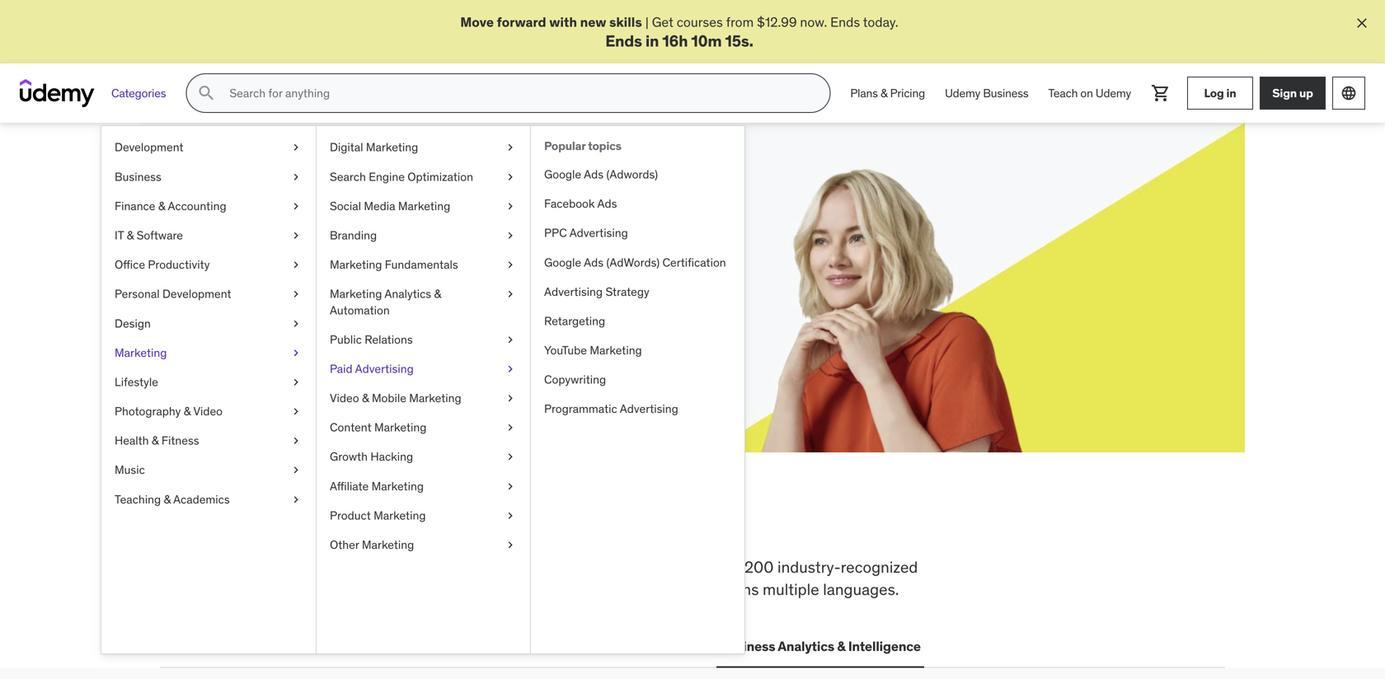 Task type: locate. For each thing, give the bounding box(es) containing it.
& right health on the bottom left of page
[[152, 434, 159, 448]]

today. right 'now.'
[[864, 14, 899, 31]]

marketing fundamentals
[[330, 257, 458, 272]]

product
[[330, 509, 371, 523]]

potential
[[296, 236, 348, 253]]

& inside it & software link
[[127, 228, 134, 243]]

paid
[[330, 362, 353, 377]]

0 vertical spatial with
[[550, 14, 577, 31]]

for inside covering critical workplace skills to technical topics, including prep content for over 200 industry-recognized certifications, our catalog supports well-rounded professional development and spans multiple languages.
[[688, 558, 707, 578]]

advertising down facebook ads
[[570, 226, 628, 241]]

skills for your future expand your potential with a course for as little as $12.99. sale ends today.
[[219, 195, 511, 271]]

for for workplace
[[688, 558, 707, 578]]

development link
[[101, 133, 316, 162]]

xsmall image for other marketing
[[504, 537, 517, 554]]

ends right 'now.'
[[831, 14, 861, 31]]

& left mobile
[[362, 391, 369, 406]]

xsmall image inside affiliate marketing 'link'
[[504, 479, 517, 495]]

mobile
[[372, 391, 407, 406]]

for up and
[[688, 558, 707, 578]]

google down the "popular"
[[544, 167, 582, 182]]

$12.99
[[757, 14, 797, 31]]

the
[[215, 503, 267, 546]]

today. inside skills for your future expand your potential with a course for as little as $12.99. sale ends today.
[[326, 254, 361, 271]]

google ads (adwords) certification link
[[531, 248, 745, 277]]

& inside plans & pricing link
[[881, 86, 888, 101]]

1 horizontal spatial your
[[342, 195, 402, 229]]

finance & accounting
[[115, 199, 227, 214]]

personal
[[115, 287, 160, 302]]

software
[[137, 228, 183, 243]]

1 horizontal spatial as
[[498, 236, 511, 253]]

2 as from the left
[[498, 236, 511, 253]]

in inside "link"
[[1227, 86, 1237, 100]]

for for your
[[432, 236, 448, 253]]

1 vertical spatial google
[[544, 255, 582, 270]]

1 horizontal spatial business
[[720, 638, 776, 655]]

advertising down copywriting link
[[620, 402, 679, 417]]

1 vertical spatial ads
[[598, 196, 617, 211]]

0 vertical spatial google
[[544, 167, 582, 182]]

finance
[[115, 199, 155, 214]]

xsmall image inside the other marketing link
[[504, 537, 517, 554]]

design
[[115, 316, 151, 331]]

& left "intelligence"
[[838, 638, 846, 655]]

0 vertical spatial ads
[[584, 167, 604, 182]]

1 horizontal spatial video
[[330, 391, 359, 406]]

advertising for ppc advertising
[[570, 226, 628, 241]]

& inside health & fitness link
[[152, 434, 159, 448]]

xsmall image for finance & accounting
[[290, 198, 303, 214]]

health
[[115, 434, 149, 448]]

2 vertical spatial for
[[688, 558, 707, 578]]

intelligence
[[849, 638, 921, 655]]

log in link
[[1188, 77, 1254, 110]]

social media marketing
[[330, 199, 451, 214]]

marketing up automation at the left top of page
[[330, 287, 382, 302]]

video down paid
[[330, 391, 359, 406]]

as left little
[[452, 236, 465, 253]]

xsmall image inside marketing analytics & automation link
[[504, 286, 517, 303]]

ends
[[294, 254, 323, 271]]

xsmall image inside growth hacking link
[[504, 449, 517, 466]]

for up "potential" in the top left of the page
[[298, 195, 337, 229]]

xsmall image for teaching & academics
[[290, 492, 303, 508]]

1 horizontal spatial today.
[[864, 14, 899, 31]]

xsmall image inside photography & video link
[[290, 404, 303, 420]]

health & fitness link
[[101, 427, 316, 456]]

business left "teach"
[[984, 86, 1029, 101]]

one
[[558, 503, 617, 546]]

0 horizontal spatial as
[[452, 236, 465, 253]]

industry-
[[778, 558, 841, 578]]

skills up 'workplace'
[[273, 503, 362, 546]]

analytics inside button
[[778, 638, 835, 655]]

0 vertical spatial skills
[[610, 14, 642, 31]]

spans
[[718, 580, 759, 600]]

social
[[330, 199, 361, 214]]

in down |
[[646, 31, 659, 51]]

& right "plans"
[[881, 86, 888, 101]]

with inside move forward with new skills | get courses from $12.99 now. ends today. ends in 16h 10m 15s .
[[550, 14, 577, 31]]

xsmall image for search engine optimization
[[504, 169, 517, 185]]

1 vertical spatial today.
[[326, 254, 361, 271]]

plans
[[851, 86, 878, 101]]

sign
[[1273, 86, 1298, 100]]

0 horizontal spatial business
[[115, 169, 162, 184]]

well-
[[407, 580, 441, 600]]

& inside photography & video link
[[184, 404, 191, 419]]

2 google from the top
[[544, 255, 582, 270]]

ads for (adwords)
[[584, 167, 604, 182]]

2 vertical spatial business
[[720, 638, 776, 655]]

xsmall image inside the product marketing link
[[504, 508, 517, 524]]

skills up supports
[[353, 558, 388, 578]]

xsmall image inside video & mobile marketing link
[[504, 391, 517, 407]]

1 vertical spatial for
[[432, 236, 448, 253]]

& up office
[[127, 228, 134, 243]]

& inside the teaching & academics link
[[164, 492, 171, 507]]

2 vertical spatial ads
[[584, 255, 604, 270]]

all
[[160, 503, 208, 546]]

1 vertical spatial with
[[351, 236, 376, 253]]

skills left |
[[610, 14, 642, 31]]

xsmall image inside design 'link'
[[290, 316, 303, 332]]

marketing analytics & automation
[[330, 287, 441, 318]]

xsmall image inside the teaching & academics link
[[290, 492, 303, 508]]

udemy image
[[20, 79, 95, 107]]

in inside move forward with new skills | get courses from $12.99 now. ends today. ends in 16h 10m 15s .
[[646, 31, 659, 51]]

office
[[115, 257, 145, 272]]

2 horizontal spatial business
[[984, 86, 1029, 101]]

youtube marketing link
[[531, 336, 745, 366]]

business down spans at the bottom of the page
[[720, 638, 776, 655]]

analytics inside marketing analytics & automation
[[385, 287, 432, 302]]

multiple
[[763, 580, 820, 600]]

xsmall image inside finance & accounting 'link'
[[290, 198, 303, 214]]

1 horizontal spatial for
[[432, 236, 448, 253]]

& up fitness
[[184, 404, 191, 419]]

advertising for paid advertising
[[355, 362, 414, 377]]

a
[[379, 236, 386, 253]]

1 horizontal spatial analytics
[[778, 638, 835, 655]]

copywriting
[[544, 373, 606, 387]]

1 horizontal spatial with
[[550, 14, 577, 31]]

0 vertical spatial today.
[[864, 14, 899, 31]]

xsmall image inside the personal development link
[[290, 286, 303, 303]]

content marketing link
[[317, 413, 530, 443]]

xsmall image for business
[[290, 169, 303, 185]]

advertising down relations
[[355, 362, 414, 377]]

for up fundamentals
[[432, 236, 448, 253]]

fundamentals
[[385, 257, 458, 272]]

communication
[[602, 638, 700, 655]]

affiliate marketing link
[[317, 472, 530, 501]]

xsmall image for affiliate marketing
[[504, 479, 517, 495]]

& for mobile
[[362, 391, 369, 406]]

analytics for marketing
[[385, 287, 432, 302]]

log in
[[1205, 86, 1237, 100]]

categories
[[111, 86, 166, 101]]

1 horizontal spatial it
[[296, 638, 307, 655]]

on
[[1081, 86, 1094, 101]]

it up office
[[115, 228, 124, 243]]

paid advertising link
[[317, 355, 530, 384]]

2 udemy from the left
[[1096, 86, 1132, 101]]

1 vertical spatial it
[[296, 638, 307, 655]]

development for web
[[194, 638, 276, 655]]

today. down branding
[[326, 254, 361, 271]]

1 vertical spatial in
[[1227, 86, 1237, 100]]

0 vertical spatial for
[[298, 195, 337, 229]]

1 vertical spatial analytics
[[778, 638, 835, 655]]

submit search image
[[197, 83, 216, 103]]

xsmall image for lifestyle
[[290, 374, 303, 391]]

our
[[259, 580, 282, 600]]

analytics down fundamentals
[[385, 287, 432, 302]]

xsmall image for it & software
[[290, 228, 303, 244]]

0 horizontal spatial udemy
[[945, 86, 981, 101]]

facebook
[[544, 196, 595, 211]]

it left certifications
[[296, 638, 307, 655]]

xsmall image inside social media marketing link
[[504, 198, 517, 214]]

xsmall image inside lifestyle link
[[290, 374, 303, 391]]

youtube
[[544, 343, 587, 358]]

little
[[468, 236, 494, 253]]

& inside finance & accounting 'link'
[[158, 199, 165, 214]]

advertising for programmatic advertising
[[620, 402, 679, 417]]

0 horizontal spatial analytics
[[385, 287, 432, 302]]

2 horizontal spatial for
[[688, 558, 707, 578]]

& down marketing fundamentals link
[[434, 287, 441, 302]]

development down categories dropdown button
[[115, 140, 184, 155]]

paid advertising element
[[530, 126, 745, 654]]

& inside video & mobile marketing link
[[362, 391, 369, 406]]

& right finance
[[158, 199, 165, 214]]

leadership button
[[410, 627, 485, 667]]

facebook ads
[[544, 196, 617, 211]]

xsmall image inside public relations link
[[504, 332, 517, 348]]

0 vertical spatial analytics
[[385, 287, 432, 302]]

xsmall image for video & mobile marketing
[[504, 391, 517, 407]]

with left the new
[[550, 14, 577, 31]]

1 vertical spatial business
[[115, 169, 162, 184]]

ads down popular topics
[[584, 167, 604, 182]]

ads down google ads (adwords)
[[598, 196, 617, 211]]

xsmall image for digital marketing
[[504, 140, 517, 156]]

it
[[115, 228, 124, 243], [296, 638, 307, 655]]

lifestyle link
[[101, 368, 316, 397]]

analytics down multiple
[[778, 638, 835, 655]]

0 horizontal spatial with
[[351, 236, 376, 253]]

development inside "button"
[[194, 638, 276, 655]]

2 vertical spatial development
[[194, 638, 276, 655]]

2 vertical spatial skills
[[353, 558, 388, 578]]

udemy right pricing
[[945, 86, 981, 101]]

& right teaching
[[164, 492, 171, 507]]

languages.
[[824, 580, 900, 600]]

analytics
[[385, 287, 432, 302], [778, 638, 835, 655]]

ads up the advertising strategy
[[584, 255, 604, 270]]

0 horizontal spatial ends
[[606, 31, 642, 51]]

1 horizontal spatial udemy
[[1096, 86, 1132, 101]]

xsmall image for marketing fundamentals
[[504, 257, 517, 273]]

lifestyle
[[115, 375, 158, 390]]

marketing down hacking
[[372, 479, 424, 494]]

public relations
[[330, 332, 413, 347]]

xsmall image inside digital marketing link
[[504, 140, 517, 156]]

xsmall image inside office productivity link
[[290, 257, 303, 273]]

0 horizontal spatial in
[[519, 503, 551, 546]]

marketing down 'retargeting' "link"
[[590, 343, 642, 358]]

0 horizontal spatial today.
[[326, 254, 361, 271]]

video down lifestyle link
[[193, 404, 223, 419]]

with left a
[[351, 236, 376, 253]]

2 horizontal spatial in
[[1227, 86, 1237, 100]]

in right log
[[1227, 86, 1237, 100]]

video
[[330, 391, 359, 406], [193, 404, 223, 419]]

xsmall image inside marketing fundamentals link
[[504, 257, 517, 273]]

(adwords)
[[607, 255, 660, 270]]

it inside button
[[296, 638, 307, 655]]

advertising strategy
[[544, 284, 650, 299]]

1 horizontal spatial in
[[646, 31, 659, 51]]

public
[[330, 332, 362, 347]]

xsmall image inside the content marketing link
[[504, 420, 517, 436]]

xsmall image inside development link
[[290, 140, 303, 156]]

in up including
[[519, 503, 551, 546]]

0 vertical spatial business
[[984, 86, 1029, 101]]

business inside button
[[720, 638, 776, 655]]

rounded
[[441, 580, 500, 600]]

udemy right the on
[[1096, 86, 1132, 101]]

recognized
[[841, 558, 919, 578]]

xsmall image inside the branding "link"
[[504, 228, 517, 244]]

leadership
[[414, 638, 482, 655]]

xsmall image for content marketing
[[504, 420, 517, 436]]

catalog
[[285, 580, 337, 600]]

photography & video link
[[101, 397, 316, 427]]

0 vertical spatial development
[[115, 140, 184, 155]]

0 horizontal spatial it
[[115, 228, 124, 243]]

search engine optimization
[[330, 169, 473, 184]]

xsmall image inside search engine optimization link
[[504, 169, 517, 185]]

other
[[330, 538, 359, 553]]

0 vertical spatial it
[[115, 228, 124, 243]]

ends down the new
[[606, 31, 642, 51]]

google down ppc
[[544, 255, 582, 270]]

development right web
[[194, 638, 276, 655]]

branding
[[330, 228, 377, 243]]

xsmall image inside paid advertising "link"
[[504, 361, 517, 377]]

xsmall image inside business link
[[290, 169, 303, 185]]

plans & pricing
[[851, 86, 926, 101]]

today.
[[864, 14, 899, 31], [326, 254, 361, 271]]

marketing down paid advertising "link"
[[409, 391, 462, 406]]

business up finance
[[115, 169, 162, 184]]

1 vertical spatial your
[[267, 236, 292, 253]]

music
[[115, 463, 145, 478]]

up
[[1300, 86, 1314, 100]]

design link
[[101, 309, 316, 339]]

0 vertical spatial in
[[646, 31, 659, 51]]

xsmall image inside marketing link
[[290, 345, 303, 361]]

with
[[550, 14, 577, 31], [351, 236, 376, 253]]

google for google ads (adwords) certification
[[544, 255, 582, 270]]

including
[[527, 558, 591, 578]]

xsmall image inside health & fitness link
[[290, 433, 303, 449]]

xsmall image inside it & software link
[[290, 228, 303, 244]]

xsmall image
[[290, 140, 303, 156], [504, 140, 517, 156], [290, 169, 303, 185], [504, 169, 517, 185], [290, 198, 303, 214], [504, 198, 517, 214], [290, 257, 303, 273], [504, 257, 517, 273], [504, 361, 517, 377], [290, 374, 303, 391], [504, 391, 517, 407], [504, 420, 517, 436], [504, 449, 517, 466], [290, 463, 303, 479], [290, 492, 303, 508], [504, 508, 517, 524], [504, 537, 517, 554]]

office productivity
[[115, 257, 210, 272]]

xsmall image inside music link
[[290, 463, 303, 479]]

as right little
[[498, 236, 511, 253]]

1 google from the top
[[544, 167, 582, 182]]

for
[[298, 195, 337, 229], [432, 236, 448, 253], [688, 558, 707, 578]]

you
[[369, 503, 428, 546]]

1 as from the left
[[452, 236, 465, 253]]

xsmall image
[[290, 228, 303, 244], [504, 228, 517, 244], [290, 286, 303, 303], [504, 286, 517, 303], [290, 316, 303, 332], [504, 332, 517, 348], [290, 345, 303, 361], [290, 404, 303, 420], [290, 433, 303, 449], [504, 479, 517, 495]]

personal development link
[[101, 280, 316, 309]]

udemy
[[945, 86, 981, 101], [1096, 86, 1132, 101]]

business for business analytics & intelligence
[[720, 638, 776, 655]]

Search for anything text field
[[226, 79, 810, 107]]

content
[[330, 420, 372, 435]]

development down office productivity link
[[162, 287, 231, 302]]

1 vertical spatial development
[[162, 287, 231, 302]]



Task type: describe. For each thing, give the bounding box(es) containing it.
marketing down search engine optimization link
[[398, 199, 451, 214]]

photography
[[115, 404, 181, 419]]

covering
[[160, 558, 223, 578]]

close image
[[1355, 15, 1371, 31]]

marketing up to
[[362, 538, 414, 553]]

ppc advertising link
[[531, 219, 745, 248]]

video & mobile marketing
[[330, 391, 462, 406]]

$12.99.
[[219, 254, 262, 271]]

and
[[688, 580, 714, 600]]

it for it certifications
[[296, 638, 307, 655]]

digital marketing link
[[317, 133, 530, 162]]

it for it & software
[[115, 228, 124, 243]]

marketing inside marketing analytics & automation
[[330, 287, 382, 302]]

topics,
[[476, 558, 523, 578]]

communication button
[[599, 627, 703, 667]]

development for personal
[[162, 287, 231, 302]]

web development
[[163, 638, 276, 655]]

finance & accounting link
[[101, 192, 316, 221]]

marketing inside 'link'
[[372, 479, 424, 494]]

xsmall image for product marketing
[[504, 508, 517, 524]]

2 vertical spatial in
[[519, 503, 551, 546]]

xsmall image for health & fitness
[[290, 433, 303, 449]]

marketing link
[[101, 339, 316, 368]]

search engine optimization link
[[317, 162, 530, 192]]

& for video
[[184, 404, 191, 419]]

new
[[580, 14, 607, 31]]

xsmall image for music
[[290, 463, 303, 479]]

& for software
[[127, 228, 134, 243]]

xsmall image for marketing
[[290, 345, 303, 361]]

it & software link
[[101, 221, 316, 250]]

programmatic advertising
[[544, 402, 679, 417]]

retargeting link
[[531, 307, 745, 336]]

business analytics & intelligence button
[[717, 627, 925, 667]]

xsmall image for branding
[[504, 228, 517, 244]]

& for fitness
[[152, 434, 159, 448]]

xsmall image for office productivity
[[290, 257, 303, 273]]

with inside skills for your future expand your potential with a course for as little as $12.99. sale ends today.
[[351, 236, 376, 253]]

retargeting
[[544, 314, 606, 329]]

xsmall image for growth hacking
[[504, 449, 517, 466]]

product marketing
[[330, 509, 426, 523]]

hacking
[[371, 450, 413, 465]]

advertising up retargeting in the top left of the page
[[544, 284, 603, 299]]

business for business
[[115, 169, 162, 184]]

udemy business
[[945, 86, 1029, 101]]

digital
[[330, 140, 363, 155]]

web
[[163, 638, 191, 655]]

get
[[652, 14, 674, 31]]

professional
[[503, 580, 589, 600]]

engine
[[369, 169, 405, 184]]

advertising strategy link
[[531, 277, 745, 307]]

0 horizontal spatial your
[[267, 236, 292, 253]]

course
[[389, 236, 429, 253]]

from
[[726, 14, 754, 31]]

marketing up the lifestyle
[[115, 346, 167, 360]]

marketing inside paid advertising element
[[590, 343, 642, 358]]

to
[[392, 558, 406, 578]]

xsmall image for design
[[290, 316, 303, 332]]

critical
[[227, 558, 273, 578]]

google for google ads (adwords)
[[544, 167, 582, 182]]

pricing
[[891, 86, 926, 101]]

& for academics
[[164, 492, 171, 507]]

business analytics & intelligence
[[720, 638, 921, 655]]

0 horizontal spatial for
[[298, 195, 337, 229]]

ppc advertising
[[544, 226, 628, 241]]

teach
[[1049, 86, 1078, 101]]

& for pricing
[[881, 86, 888, 101]]

growth hacking link
[[317, 443, 530, 472]]

courses
[[677, 14, 723, 31]]

growth
[[330, 450, 368, 465]]

branding link
[[317, 221, 530, 250]]

marketing down affiliate marketing
[[374, 509, 426, 523]]

marketing down video & mobile marketing
[[375, 420, 427, 435]]

it & software
[[115, 228, 183, 243]]

xsmall image for paid advertising
[[504, 361, 517, 377]]

growth hacking
[[330, 450, 413, 465]]

youtube marketing
[[544, 343, 642, 358]]

& for accounting
[[158, 199, 165, 214]]

covering critical workplace skills to technical topics, including prep content for over 200 industry-recognized certifications, our catalog supports well-rounded professional development and spans multiple languages.
[[160, 558, 919, 600]]

facebook ads link
[[531, 189, 745, 219]]

data science
[[502, 638, 582, 655]]

categories button
[[101, 74, 176, 113]]

google ads (adwords) certification
[[544, 255, 726, 270]]

analytics for business
[[778, 638, 835, 655]]

teaching & academics link
[[101, 485, 316, 515]]

certifications,
[[160, 580, 255, 600]]

skills inside covering critical workplace skills to technical topics, including prep content for over 200 industry-recognized certifications, our catalog supports well-rounded professional development and spans multiple languages.
[[353, 558, 388, 578]]

shopping cart with 0 items image
[[1152, 83, 1171, 103]]

content marketing
[[330, 420, 427, 435]]

1 udemy from the left
[[945, 86, 981, 101]]

certifications
[[310, 638, 394, 655]]

choose a language image
[[1341, 85, 1358, 102]]

other marketing
[[330, 538, 414, 553]]

content
[[630, 558, 684, 578]]

xsmall image for marketing analytics & automation
[[504, 286, 517, 303]]

marketing analytics & automation link
[[317, 280, 530, 325]]

xsmall image for public relations
[[504, 332, 517, 348]]

programmatic advertising link
[[531, 395, 745, 424]]

health & fitness
[[115, 434, 199, 448]]

fitness
[[162, 434, 199, 448]]

paid advertising
[[330, 362, 414, 377]]

& inside marketing analytics & automation
[[434, 287, 441, 302]]

development
[[593, 580, 684, 600]]

ads for (adwords)
[[584, 255, 604, 270]]

0 horizontal spatial video
[[193, 404, 223, 419]]

relations
[[365, 332, 413, 347]]

& inside business analytics & intelligence button
[[838, 638, 846, 655]]

xsmall image for development
[[290, 140, 303, 156]]

it certifications button
[[293, 627, 397, 667]]

xsmall image for photography & video
[[290, 404, 303, 420]]

video & mobile marketing link
[[317, 384, 530, 413]]

1 horizontal spatial ends
[[831, 14, 861, 31]]

skills inside move forward with new skills | get courses from $12.99 now. ends today. ends in 16h 10m 15s .
[[610, 14, 642, 31]]

popular
[[544, 139, 586, 154]]

social media marketing link
[[317, 192, 530, 221]]

web development button
[[160, 627, 280, 667]]

.
[[750, 31, 754, 51]]

xsmall image for social media marketing
[[504, 198, 517, 214]]

data
[[502, 638, 531, 655]]

xsmall image for personal development
[[290, 286, 303, 303]]

all the skills you need in one place
[[160, 503, 709, 546]]

0 vertical spatial your
[[342, 195, 402, 229]]

data science button
[[498, 627, 586, 667]]

today. inside move forward with new skills | get courses from $12.99 now. ends today. ends in 16h 10m 15s .
[[864, 14, 899, 31]]

marketing down branding
[[330, 257, 382, 272]]

science
[[533, 638, 582, 655]]

marketing up engine
[[366, 140, 418, 155]]

1 vertical spatial skills
[[273, 503, 362, 546]]

accounting
[[168, 199, 227, 214]]

automation
[[330, 303, 390, 318]]

personal development
[[115, 287, 231, 302]]

teaching
[[115, 492, 161, 507]]



Task type: vqa. For each thing, say whether or not it's contained in the screenshot.
'ends'
yes



